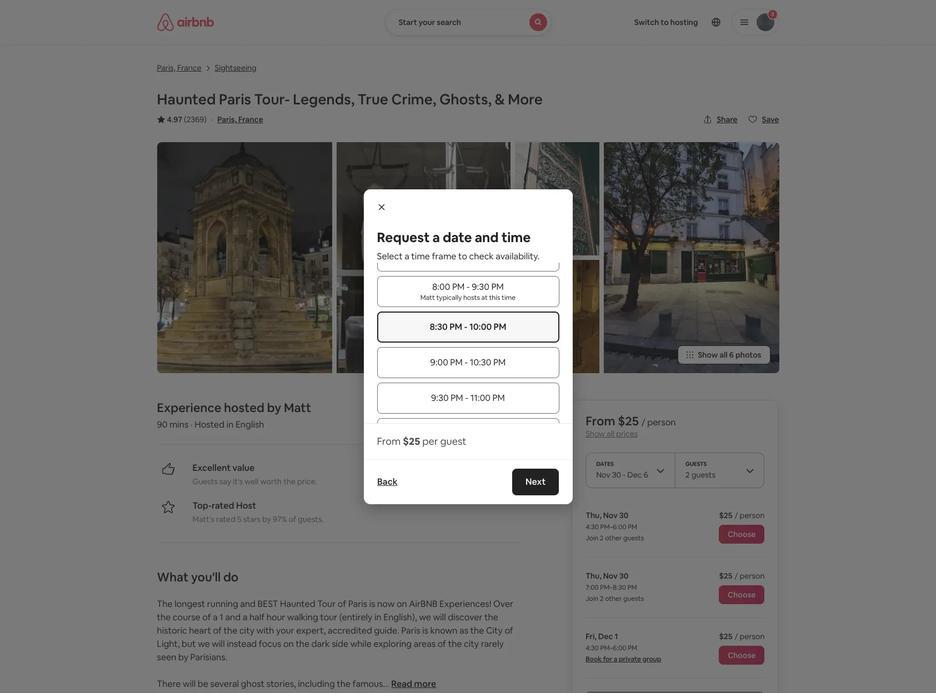 Task type: describe. For each thing, give the bounding box(es) containing it.
the inside excellent value guests say it's well worth the price.
[[284, 477, 296, 487]]

1 horizontal spatial ·
[[211, 115, 213, 125]]

dec
[[599, 632, 613, 642]]

0 vertical spatial france
[[177, 63, 201, 73]]

2 for thu, nov 30 7:00 pm–8:30 pm join 2 other guests
[[600, 595, 604, 604]]

a inside the fri, dec 1 4:30 pm–6:00 pm book for a private group
[[614, 655, 618, 664]]

stars
[[243, 515, 261, 525]]

with
[[257, 625, 274, 637]]

nov for thu, nov 30 7:00 pm–8:30 pm join 2 other guests
[[604, 571, 618, 581]]

the right as
[[471, 625, 484, 637]]

there will be several ghost stories, including the famous…
[[157, 679, 391, 690]]

0 vertical spatial time
[[502, 229, 531, 246]]

2 for thu, nov 30 4:30 pm–6:00 pm join 2 other guests
[[600, 534, 604, 543]]

value
[[233, 462, 255, 474]]

frame
[[432, 250, 457, 262]]

(2369)
[[184, 115, 207, 125]]

0 vertical spatial on
[[397, 599, 407, 610]]

pm–6:00 for dec
[[601, 644, 627, 653]]

including
[[298, 679, 335, 690]]

best
[[258, 599, 278, 610]]

a left 'half'
[[243, 612, 248, 624]]

ghost
[[241, 679, 265, 690]]

guest
[[441, 435, 467, 448]]

choose link for thu, nov 30 7:00 pm–8:30 pm join 2 other guests
[[719, 586, 765, 605]]

matt's
[[193, 515, 215, 525]]

ghosts,
[[440, 90, 492, 109]]

instead
[[227, 639, 257, 650]]

longest
[[175, 599, 205, 610]]

from for from $25 / person show all prices
[[586, 414, 616, 429]]

9:00
[[431, 357, 449, 368]]

$25 / person for fri, dec 1 4:30 pm–6:00 pm book for a private group
[[720, 632, 765, 642]]

crime,
[[392, 90, 437, 109]]

pm inside thu, nov 30 7:00 pm–8:30 pm join 2 other guests
[[628, 584, 637, 593]]

0 vertical spatial rated
[[212, 500, 234, 512]]

date
[[443, 229, 472, 246]]

it's
[[233, 477, 243, 487]]

11:00
[[471, 392, 491, 404]]

for
[[604, 655, 613, 664]]

in inside the experience hosted by matt 90 mins · hosted in english
[[227, 419, 234, 431]]

haunted paris tour- legends, true crime, ghosts, & more
[[157, 90, 543, 109]]

the up city
[[485, 612, 499, 624]]

the left famous…
[[337, 679, 351, 690]]

sightseeing
[[215, 63, 257, 73]]

several
[[210, 679, 239, 690]]

photos
[[736, 350, 762, 360]]

the down as
[[448, 639, 462, 650]]

by inside top-rated host matt's rated 5 stars by 97% of guests.
[[262, 515, 271, 525]]

thu, nov 30 4:30 pm–6:00 pm join 2 other guests
[[586, 511, 644, 543]]

request
[[377, 229, 430, 246]]

other for thu, nov 30 4:30 pm–6:00 pm join 2 other guests
[[605, 534, 622, 543]]

9:30 pm - 11:00 pm button
[[377, 383, 560, 414]]

seen
[[157, 652, 176, 664]]

0 vertical spatial will
[[433, 612, 446, 624]]

focus
[[259, 639, 282, 650]]

$25 for fri, dec 1 4:30 pm–6:00 pm book for a private group
[[720, 632, 733, 642]]

matt
[[421, 293, 435, 302]]

of right city
[[505, 625, 514, 637]]

show all 6 photos link
[[678, 346, 771, 365]]

join for thu, nov 30 4:30 pm–6:00 pm join 2 other guests
[[586, 534, 599, 543]]

to
[[459, 250, 468, 262]]

7:00
[[586, 584, 599, 593]]

mins
[[170, 419, 189, 431]]

book
[[586, 655, 602, 664]]

time inside 8:00 pm - 9:30 pm matt typically hosts at this time
[[502, 293, 516, 302]]

the longest running and best haunted tour of paris is now on airbnb experiences!  over the course of a 1 and a half hour walking tour (entirely in english), we will discover the historic heart of the city with your expert, accredited guide.  paris is known as the city of light, but we will instead focus on the dark side while exploring areas of the city rarely seen by parisians.
[[157, 599, 514, 664]]

the down the
[[157, 612, 171, 624]]

well
[[245, 477, 259, 487]]

$25 / person for thu, nov 30 4:30 pm–6:00 pm join 2 other guests
[[720, 511, 765, 521]]

pm inside the fri, dec 1 4:30 pm–6:00 pm book for a private group
[[628, 644, 638, 653]]

more
[[414, 679, 437, 690]]

97%
[[273, 515, 287, 525]]

8:00 pm - 9:30 pm matt typically hosts at this time
[[421, 281, 516, 302]]

experience
[[157, 400, 222, 416]]

stories,
[[267, 679, 296, 690]]

what
[[157, 570, 189, 585]]

price.
[[297, 477, 317, 487]]

famous…
[[353, 679, 390, 690]]

availability.
[[496, 250, 540, 262]]

person for fri, dec 1 4:30 pm–6:00 pm book for a private group
[[740, 632, 765, 642]]

save button
[[745, 110, 784, 129]]

other for thu, nov 30 7:00 pm–8:30 pm join 2 other guests
[[605, 595, 622, 604]]

search
[[437, 17, 461, 27]]

1 vertical spatial paris,
[[217, 115, 237, 125]]

(entirely
[[340, 612, 373, 624]]

0 horizontal spatial will
[[183, 679, 196, 690]]

read more
[[391, 679, 437, 690]]

1 inside the fri, dec 1 4:30 pm–6:00 pm book for a private group
[[615, 632, 618, 642]]

30 for thu, nov 30 4:30 pm–6:00 pm join 2 other guests
[[620, 511, 629, 521]]

Start your search search field
[[385, 9, 552, 36]]

book for a private group link
[[586, 655, 662, 664]]

top-
[[193, 500, 212, 512]]

from $25 / person show all prices
[[586, 414, 676, 439]]

5
[[237, 515, 242, 525]]

show inside "link"
[[698, 350, 718, 360]]

prices
[[617, 429, 638, 439]]

show inside from $25 / person show all prices
[[586, 429, 606, 439]]

share
[[717, 115, 738, 125]]

8:00
[[433, 281, 451, 293]]

in inside the longest running and best haunted tour of paris is now on airbnb experiences!  over the course of a 1 and a half hour walking tour (entirely in english), we will discover the historic heart of the city with your expert, accredited guide.  paris is known as the city of light, but we will instead focus on the dark side while exploring areas of the city rarely seen by parisians.
[[375, 612, 382, 624]]

city
[[486, 625, 503, 637]]

start your search button
[[385, 9, 552, 36]]

· paris, france
[[211, 115, 263, 125]]

from $25 per guest
[[377, 435, 467, 448]]

pm–6:00 for nov
[[601, 523, 627, 532]]

1 horizontal spatial city
[[464, 639, 479, 650]]

by matt
[[267, 400, 311, 416]]

english),
[[384, 612, 417, 624]]

8:30 pm - 10:00 pm button
[[377, 312, 560, 343]]

this
[[489, 293, 501, 302]]

request a date and time select a time frame to check availability.
[[377, 229, 540, 262]]

sightseeing link
[[215, 62, 257, 73]]

english
[[236, 419, 264, 431]]

half
[[250, 612, 265, 624]]

side
[[332, 639, 349, 650]]

1 horizontal spatial france
[[238, 115, 263, 125]]

fri,
[[586, 632, 597, 642]]

dark
[[312, 639, 330, 650]]

pm inside the thu, nov 30 4:30 pm–6:00 pm join 2 other guests
[[628, 523, 638, 532]]

/ for fri, dec 1 4:30 pm–6:00 pm book for a private group
[[735, 632, 739, 642]]

0 horizontal spatial we
[[198, 639, 210, 650]]



Task type: vqa. For each thing, say whether or not it's contained in the screenshot.
home
no



Task type: locate. For each thing, give the bounding box(es) containing it.
2 $25 / person from the top
[[720, 571, 765, 581]]

1 horizontal spatial paris,
[[217, 115, 237, 125]]

areas
[[414, 639, 436, 650]]

paris,
[[157, 63, 176, 73], [217, 115, 237, 125]]

of inside top-rated host matt's rated 5 stars by 97% of guests.
[[289, 515, 296, 525]]

2 guests from the top
[[624, 595, 644, 604]]

check
[[469, 250, 494, 262]]

1 horizontal spatial haunted
[[280, 599, 316, 610]]

in
[[227, 419, 234, 431], [375, 612, 382, 624]]

2
[[600, 534, 604, 543], [600, 595, 604, 604]]

by inside the longest running and best haunted tour of paris is now on airbnb experiences!  over the course of a 1 and a half hour walking tour (entirely in english), we will discover the historic heart of the city with your expert, accredited guide.  paris is known as the city of light, but we will instead focus on the dark side while exploring areas of the city rarely seen by parisians.
[[178, 652, 188, 664]]

host
[[236, 500, 256, 512]]

accredited
[[328, 625, 372, 637]]

2 nov from the top
[[604, 571, 618, 581]]

- up hosts
[[467, 281, 470, 293]]

1 thu, from the top
[[586, 511, 602, 521]]

show left prices
[[586, 429, 606, 439]]

/ for thu, nov 30 7:00 pm–8:30 pm join 2 other guests
[[735, 571, 739, 581]]

10:00
[[470, 321, 492, 333]]

haunted up walking
[[280, 599, 316, 610]]

in left the english
[[227, 419, 234, 431]]

we down airbnb
[[419, 612, 431, 624]]

excellent
[[193, 462, 231, 474]]

all left prices
[[607, 429, 615, 439]]

0 horizontal spatial city
[[240, 625, 255, 637]]

discover hidden corners of paris image
[[515, 260, 600, 374], [515, 260, 600, 374]]

and down running
[[225, 612, 241, 624]]

is
[[369, 599, 376, 610], [423, 625, 429, 637]]

/ inside from $25 / person show all prices
[[642, 417, 646, 429]]

paris up '(entirely'
[[348, 599, 368, 610]]

1 $25 / person from the top
[[720, 511, 765, 521]]

guests up thu, nov 30 7:00 pm–8:30 pm join 2 other guests
[[624, 534, 644, 543]]

from up back
[[377, 435, 401, 448]]

2 2 from the top
[[600, 595, 604, 604]]

rated left 5
[[216, 515, 236, 525]]

1 vertical spatial france
[[238, 115, 263, 125]]

legends,
[[293, 90, 355, 109]]

worth
[[260, 477, 282, 487]]

will
[[433, 612, 446, 624], [212, 639, 225, 650], [183, 679, 196, 690]]

read
[[391, 679, 413, 690]]

from inside from $25 / person show all prices
[[586, 414, 616, 429]]

2 down pm–8:30
[[600, 595, 604, 604]]

learn more about the host, matt. image
[[489, 400, 520, 431], [489, 400, 520, 431]]

1 horizontal spatial paris, france link
[[217, 115, 263, 125]]

· right (2369)
[[211, 115, 213, 125]]

visit the cemetery of the innocents image
[[157, 142, 332, 374], [157, 142, 332, 374]]

4:30 for fri,
[[586, 644, 599, 653]]

1 horizontal spatial we
[[419, 612, 431, 624]]

1 vertical spatial by
[[178, 652, 188, 664]]

1 guests from the top
[[624, 534, 644, 543]]

1 vertical spatial time
[[412, 250, 430, 262]]

over
[[494, 599, 514, 610]]

choose for thu, nov 30 7:00 pm–8:30 pm join 2 other guests
[[728, 590, 756, 600]]

on right focus
[[283, 639, 294, 650]]

the left price.
[[284, 477, 296, 487]]

0 horizontal spatial from
[[377, 435, 401, 448]]

9:30 down 9:00 at the left of page
[[431, 392, 449, 404]]

1 2 from the top
[[600, 534, 604, 543]]

1 inside the longest running and best haunted tour of paris is now on airbnb experiences!  over the course of a 1 and a half hour walking tour (entirely in english), we will discover the historic heart of the city with your expert, accredited guide.  paris is known as the city of light, but we will instead focus on the dark side while exploring areas of the city rarely seen by parisians.
[[220, 612, 223, 624]]

2 vertical spatial and
[[225, 612, 241, 624]]

2 vertical spatial choose
[[728, 651, 756, 661]]

a right the select
[[405, 250, 410, 262]]

30 inside thu, nov 30 7:00 pm–8:30 pm join 2 other guests
[[620, 571, 629, 581]]

9:00 pm - 10:30 pm
[[431, 357, 506, 368]]

thu, for thu, nov 30 4:30 pm–6:00 pm join 2 other guests
[[586, 511, 602, 521]]

you'll
[[191, 570, 221, 585]]

30
[[620, 511, 629, 521], [620, 571, 629, 581]]

all left '6'
[[720, 350, 728, 360]]

2 other from the top
[[605, 595, 622, 604]]

get up close with some of paris' furry friends image
[[337, 142, 511, 374], [337, 142, 511, 374]]

1 horizontal spatial is
[[423, 625, 429, 637]]

will left be
[[183, 679, 196, 690]]

guests for thu, nov 30 7:00 pm–8:30 pm join 2 other guests
[[624, 595, 644, 604]]

of right the 97%
[[289, 515, 296, 525]]

9:30
[[472, 281, 490, 293], [431, 392, 449, 404]]

of up heart in the bottom of the page
[[202, 612, 211, 624]]

0 vertical spatial choose
[[728, 530, 756, 540]]

read more button
[[391, 678, 437, 692]]

0 vertical spatial thu,
[[586, 511, 602, 521]]

city down as
[[464, 639, 479, 650]]

2 4:30 from the top
[[586, 644, 599, 653]]

2 vertical spatial choose link
[[719, 646, 765, 665]]

1 vertical spatial city
[[464, 639, 479, 650]]

france left sightseeing
[[177, 63, 201, 73]]

2 vertical spatial time
[[502, 293, 516, 302]]

0 vertical spatial in
[[227, 419, 234, 431]]

1 vertical spatial guests
[[624, 595, 644, 604]]

hour
[[267, 612, 285, 624]]

0 horizontal spatial paris,
[[157, 63, 176, 73]]

all
[[720, 350, 728, 360], [607, 429, 615, 439]]

0 vertical spatial join
[[586, 534, 599, 543]]

4.97
[[167, 115, 182, 125]]

0 horizontal spatial by
[[178, 652, 188, 664]]

0 vertical spatial your
[[419, 17, 435, 27]]

0 vertical spatial paris,
[[157, 63, 176, 73]]

other inside the thu, nov 30 4:30 pm–6:00 pm join 2 other guests
[[605, 534, 622, 543]]

city
[[240, 625, 255, 637], [464, 639, 479, 650]]

0 horizontal spatial france
[[177, 63, 201, 73]]

1 vertical spatial 2
[[600, 595, 604, 604]]

on up 'english),'
[[397, 599, 407, 610]]

private
[[619, 655, 641, 664]]

join inside thu, nov 30 7:00 pm–8:30 pm join 2 other guests
[[586, 595, 599, 604]]

2 vertical spatial will
[[183, 679, 196, 690]]

1 horizontal spatial show
[[698, 350, 718, 360]]

from for from $25 per guest
[[377, 435, 401, 448]]

haunted up 4.97 (2369)
[[157, 90, 216, 109]]

guests inside the thu, nov 30 4:30 pm–6:00 pm join 2 other guests
[[624, 534, 644, 543]]

0 horizontal spatial ·
[[191, 419, 193, 431]]

1 vertical spatial nov
[[604, 571, 618, 581]]

1 other from the top
[[605, 534, 622, 543]]

choose link for thu, nov 30 4:30 pm–6:00 pm join 2 other guests
[[719, 525, 765, 544]]

1 nov from the top
[[604, 511, 618, 521]]

guests inside thu, nov 30 7:00 pm–8:30 pm join 2 other guests
[[624, 595, 644, 604]]

paris, france link down tour-
[[217, 115, 263, 125]]

thu, inside thu, nov 30 7:00 pm–8:30 pm join 2 other guests
[[586, 571, 602, 581]]

of right the tour
[[338, 599, 346, 610]]

0 vertical spatial city
[[240, 625, 255, 637]]

0 vertical spatial show
[[698, 350, 718, 360]]

$25 for thu, nov 30 4:30 pm–6:00 pm join 2 other guests
[[720, 511, 733, 521]]

1 vertical spatial 30
[[620, 571, 629, 581]]

nov inside the thu, nov 30 4:30 pm–6:00 pm join 2 other guests
[[604, 511, 618, 521]]

guests
[[193, 477, 218, 487]]

0 vertical spatial 1
[[220, 612, 223, 624]]

nov for thu, nov 30 4:30 pm–6:00 pm join 2 other guests
[[604, 511, 618, 521]]

paris, right (2369)
[[217, 115, 237, 125]]

1 vertical spatial paris, france link
[[217, 115, 263, 125]]

and
[[475, 229, 499, 246], [240, 599, 256, 610], [225, 612, 241, 624]]

join down 7:00
[[586, 595, 599, 604]]

a right for at bottom right
[[614, 655, 618, 664]]

the up instead
[[224, 625, 238, 637]]

2 vertical spatial $25 / person
[[720, 632, 765, 642]]

discover
[[448, 612, 483, 624]]

person for thu, nov 30 7:00 pm–8:30 pm join 2 other guests
[[740, 571, 765, 581]]

1 30 from the top
[[620, 511, 629, 521]]

all inside "link"
[[720, 350, 728, 360]]

a up frame
[[433, 229, 440, 246]]

0 vertical spatial 30
[[620, 511, 629, 521]]

$25 inside from $25 / person show all prices
[[618, 414, 639, 429]]

1 horizontal spatial in
[[375, 612, 382, 624]]

france down tour-
[[238, 115, 263, 125]]

- left the 11:00
[[465, 392, 469, 404]]

typically
[[437, 293, 462, 302]]

1 horizontal spatial all
[[720, 350, 728, 360]]

at
[[482, 293, 488, 302]]

9:30 inside 8:00 pm - 9:30 pm matt typically hosts at this time
[[472, 281, 490, 293]]

your right start
[[419, 17, 435, 27]]

profile element
[[565, 0, 780, 44]]

tour
[[320, 612, 338, 624]]

4:30 inside the thu, nov 30 4:30 pm–6:00 pm join 2 other guests
[[586, 523, 599, 532]]

· inside the experience hosted by matt 90 mins · hosted in english
[[191, 419, 193, 431]]

0 vertical spatial 2
[[600, 534, 604, 543]]

pm–6:00 inside the thu, nov 30 4:30 pm–6:00 pm join 2 other guests
[[601, 523, 627, 532]]

1 vertical spatial rated
[[216, 515, 236, 525]]

2 pm–6:00 from the top
[[601, 644, 627, 653]]

- for 11:00
[[465, 392, 469, 404]]

-
[[467, 281, 470, 293], [464, 321, 468, 333], [465, 357, 468, 368], [465, 392, 469, 404]]

will up known
[[433, 612, 446, 624]]

haunted inside the longest running and best haunted tour of paris is now on airbnb experiences!  over the course of a 1 and a half hour walking tour (entirely in english), we will discover the historic heart of the city with your expert, accredited guide.  paris is known as the city of light, but we will instead focus on the dark side while exploring areas of the city rarely seen by parisians.
[[280, 599, 316, 610]]

0 horizontal spatial paris, france link
[[157, 62, 201, 73]]

0 vertical spatial pm–6:00
[[601, 523, 627, 532]]

there
[[157, 679, 181, 690]]

1 vertical spatial is
[[423, 625, 429, 637]]

is left the now
[[369, 599, 376, 610]]

1 vertical spatial all
[[607, 429, 615, 439]]

9:30 up at
[[472, 281, 490, 293]]

0 vertical spatial by
[[262, 515, 271, 525]]

1 vertical spatial other
[[605, 595, 622, 604]]

- left 10:00
[[464, 321, 468, 333]]

guests
[[624, 534, 644, 543], [624, 595, 644, 604]]

city up instead
[[240, 625, 255, 637]]

1 vertical spatial your
[[276, 625, 295, 637]]

parisians.
[[190, 652, 228, 664]]

4:30 for thu,
[[586, 523, 599, 532]]

thu, nov 30 7:00 pm–8:30 pm join 2 other guests
[[586, 571, 644, 604]]

1 vertical spatial join
[[586, 595, 599, 604]]

/ for thu, nov 30 4:30 pm–6:00 pm join 2 other guests
[[735, 511, 739, 521]]

30 inside the thu, nov 30 4:30 pm–6:00 pm join 2 other guests
[[620, 511, 629, 521]]

1 vertical spatial and
[[240, 599, 256, 610]]

on
[[397, 599, 407, 610], [283, 639, 294, 650]]

0 vertical spatial and
[[475, 229, 499, 246]]

30 for thu, nov 30 7:00 pm–8:30 pm join 2 other guests
[[620, 571, 629, 581]]

0 vertical spatial we
[[419, 612, 431, 624]]

the down expert,
[[296, 639, 310, 650]]

8:30 pm - 10:00 pm
[[430, 321, 507, 333]]

$25 / person for thu, nov 30 7:00 pm–8:30 pm join 2 other guests
[[720, 571, 765, 581]]

3 choose from the top
[[728, 651, 756, 661]]

1 join from the top
[[586, 534, 599, 543]]

of right heart in the bottom of the page
[[213, 625, 222, 637]]

pm–6:00
[[601, 523, 627, 532], [601, 644, 627, 653]]

0 vertical spatial paris, france link
[[157, 62, 201, 73]]

2 choose from the top
[[728, 590, 756, 600]]

join up 7:00
[[586, 534, 599, 543]]

thu, for thu, nov 30 7:00 pm–8:30 pm join 2 other guests
[[586, 571, 602, 581]]

- for 10:00
[[464, 321, 468, 333]]

0 horizontal spatial show
[[586, 429, 606, 439]]

4.97 (2369)
[[167, 115, 207, 125]]

light,
[[157, 639, 180, 650]]

1 vertical spatial from
[[377, 435, 401, 448]]

9:30 pm - 11:00 pm
[[431, 392, 505, 404]]

time right the this on the top of page
[[502, 293, 516, 302]]

be
[[198, 679, 208, 690]]

choose link for fri, dec 1 4:30 pm–6:00 pm book for a private group
[[719, 646, 765, 665]]

time up availability.
[[502, 229, 531, 246]]

your down hour
[[276, 625, 295, 637]]

pm–8:30
[[601, 584, 626, 593]]

your inside button
[[419, 17, 435, 27]]

discover the demon doors of notre dame image
[[515, 142, 600, 256], [515, 142, 600, 256]]

2 30 from the top
[[620, 571, 629, 581]]

a down running
[[213, 612, 218, 624]]

hosted
[[195, 419, 225, 431]]

- inside 8:00 pm - 9:30 pm matt typically hosts at this time
[[467, 281, 470, 293]]

0 vertical spatial nov
[[604, 511, 618, 521]]

1 vertical spatial thu,
[[586, 571, 602, 581]]

0 horizontal spatial on
[[283, 639, 294, 650]]

1 vertical spatial 4:30
[[586, 644, 599, 653]]

walking
[[287, 612, 318, 624]]

heart
[[189, 625, 211, 637]]

0 vertical spatial 9:30
[[472, 281, 490, 293]]

1 4:30 from the top
[[586, 523, 599, 532]]

and for best
[[240, 599, 256, 610]]

and up 'half'
[[240, 599, 256, 610]]

a
[[433, 229, 440, 246], [405, 250, 410, 262], [213, 612, 218, 624], [243, 612, 248, 624], [614, 655, 618, 664]]

nov
[[604, 511, 618, 521], [604, 571, 618, 581]]

0 horizontal spatial paris
[[219, 90, 251, 109]]

meet in front of this famous bookstore image
[[604, 142, 780, 374], [604, 142, 780, 374]]

paris up · paris, france
[[219, 90, 251, 109]]

1 vertical spatial $25 / person
[[720, 571, 765, 581]]

other up thu, nov 30 7:00 pm–8:30 pm join 2 other guests
[[605, 534, 622, 543]]

0 horizontal spatial your
[[276, 625, 295, 637]]

from left prices
[[586, 414, 616, 429]]

rated left host
[[212, 500, 234, 512]]

0 vertical spatial other
[[605, 534, 622, 543]]

· right mins
[[191, 419, 193, 431]]

2 join from the top
[[586, 595, 599, 604]]

0 vertical spatial 4:30
[[586, 523, 599, 532]]

- left 10:30
[[465, 357, 468, 368]]

0 vertical spatial ·
[[211, 115, 213, 125]]

0 horizontal spatial is
[[369, 599, 376, 610]]

back button
[[372, 471, 403, 493]]

other inside thu, nov 30 7:00 pm–8:30 pm join 2 other guests
[[605, 595, 622, 604]]

1 horizontal spatial on
[[397, 599, 407, 610]]

2 thu, from the top
[[586, 571, 602, 581]]

by left the 97%
[[262, 515, 271, 525]]

show left '6'
[[698, 350, 718, 360]]

choose for thu, nov 30 4:30 pm–6:00 pm join 2 other guests
[[728, 530, 756, 540]]

we down heart in the bottom of the page
[[198, 639, 210, 650]]

2 vertical spatial paris
[[402, 625, 421, 637]]

do
[[223, 570, 239, 585]]

2 inside the thu, nov 30 4:30 pm–6:00 pm join 2 other guests
[[600, 534, 604, 543]]

show
[[698, 350, 718, 360], [586, 429, 606, 439]]

1 vertical spatial pm–6:00
[[601, 644, 627, 653]]

1 vertical spatial paris
[[348, 599, 368, 610]]

0 vertical spatial guests
[[624, 534, 644, 543]]

nov inside thu, nov 30 7:00 pm–8:30 pm join 2 other guests
[[604, 571, 618, 581]]

and for time
[[475, 229, 499, 246]]

3 choose link from the top
[[719, 646, 765, 665]]

all inside from $25 / person show all prices
[[607, 429, 615, 439]]

$25
[[618, 414, 639, 429], [403, 435, 420, 448], [720, 511, 733, 521], [720, 571, 733, 581], [720, 632, 733, 642]]

back
[[377, 476, 398, 488]]

2 choose link from the top
[[719, 586, 765, 605]]

1 right dec
[[615, 632, 618, 642]]

8:30
[[430, 321, 448, 333]]

and inside request a date and time select a time frame to check availability.
[[475, 229, 499, 246]]

tour-
[[254, 90, 290, 109]]

by down the but
[[178, 652, 188, 664]]

1 pm–6:00 from the top
[[601, 523, 627, 532]]

join for thu, nov 30 7:00 pm–8:30 pm join 2 other guests
[[586, 595, 599, 604]]

1 horizontal spatial your
[[419, 17, 435, 27]]

as
[[460, 625, 469, 637]]

0 vertical spatial paris
[[219, 90, 251, 109]]

1 vertical spatial choose link
[[719, 586, 765, 605]]

join inside the thu, nov 30 4:30 pm–6:00 pm join 2 other guests
[[586, 534, 599, 543]]

1 down running
[[220, 612, 223, 624]]

0 horizontal spatial 1
[[220, 612, 223, 624]]

choose for fri, dec 1 4:30 pm–6:00 pm book for a private group
[[728, 651, 756, 661]]

1 vertical spatial ·
[[191, 419, 193, 431]]

will up parisians.
[[212, 639, 225, 650]]

hosted
[[224, 400, 265, 416]]

is up areas
[[423, 625, 429, 637]]

0 horizontal spatial in
[[227, 419, 234, 431]]

paris, up the 4.97
[[157, 63, 176, 73]]

in down the now
[[375, 612, 382, 624]]

your inside the longest running and best haunted tour of paris is now on airbnb experiences!  over the course of a 1 and a half hour walking tour (entirely in english), we will discover the historic heart of the city with your expert, accredited guide.  paris is known as the city of light, but we will instead focus on the dark side while exploring areas of the city rarely seen by parisians.
[[276, 625, 295, 637]]

0 vertical spatial $25 / person
[[720, 511, 765, 521]]

of down known
[[438, 639, 446, 650]]

running
[[207, 599, 238, 610]]

group
[[643, 655, 662, 664]]

paris, france link up the 4.97
[[157, 62, 201, 73]]

1 horizontal spatial 9:30
[[472, 281, 490, 293]]

- inside button
[[465, 392, 469, 404]]

the
[[157, 599, 173, 610]]

4:30 inside the fri, dec 1 4:30 pm–6:00 pm book for a private group
[[586, 644, 599, 653]]

1 vertical spatial haunted
[[280, 599, 316, 610]]

1 vertical spatial choose
[[728, 590, 756, 600]]

3 $25 / person from the top
[[720, 632, 765, 642]]

paris down 'english),'
[[402, 625, 421, 637]]

- for 10:30
[[465, 357, 468, 368]]

time left frame
[[412, 250, 430, 262]]

and up check
[[475, 229, 499, 246]]

person inside from $25 / person show all prices
[[648, 417, 676, 429]]

by
[[262, 515, 271, 525], [178, 652, 188, 664]]

0 vertical spatial from
[[586, 414, 616, 429]]

guests for thu, nov 30 4:30 pm–6:00 pm join 2 other guests
[[624, 534, 644, 543]]

2 horizontal spatial will
[[433, 612, 446, 624]]

0 vertical spatial is
[[369, 599, 376, 610]]

thu, inside the thu, nov 30 4:30 pm–6:00 pm join 2 other guests
[[586, 511, 602, 521]]

0 horizontal spatial haunted
[[157, 90, 216, 109]]

pm–6:00 inside the fri, dec 1 4:30 pm–6:00 pm book for a private group
[[601, 644, 627, 653]]

90
[[157, 419, 168, 431]]

start
[[399, 17, 417, 27]]

1 horizontal spatial from
[[586, 414, 616, 429]]

experiences!
[[440, 599, 492, 610]]

guide.
[[374, 625, 400, 637]]

1 vertical spatial will
[[212, 639, 225, 650]]

- for 9:30
[[467, 281, 470, 293]]

1 choose from the top
[[728, 530, 756, 540]]

2 horizontal spatial paris
[[402, 625, 421, 637]]

rated
[[212, 500, 234, 512], [216, 515, 236, 525]]

2 up thu, nov 30 7:00 pm–8:30 pm join 2 other guests
[[600, 534, 604, 543]]

more
[[508, 90, 543, 109]]

guests down pm–8:30
[[624, 595, 644, 604]]

1 horizontal spatial 1
[[615, 632, 618, 642]]

9:30 inside button
[[431, 392, 449, 404]]

say
[[220, 477, 231, 487]]

course
[[173, 612, 201, 624]]

1 choose link from the top
[[719, 525, 765, 544]]

2 inside thu, nov 30 7:00 pm–8:30 pm join 2 other guests
[[600, 595, 604, 604]]

person for thu, nov 30 4:30 pm–6:00 pm join 2 other guests
[[740, 511, 765, 521]]

10:30
[[470, 357, 492, 368]]

tour
[[318, 599, 336, 610]]

other down pm–8:30
[[605, 595, 622, 604]]

$25 for thu, nov 30 7:00 pm–8:30 pm join 2 other guests
[[720, 571, 733, 581]]

1 vertical spatial in
[[375, 612, 382, 624]]

0 vertical spatial haunted
[[157, 90, 216, 109]]

next
[[526, 476, 546, 488]]



